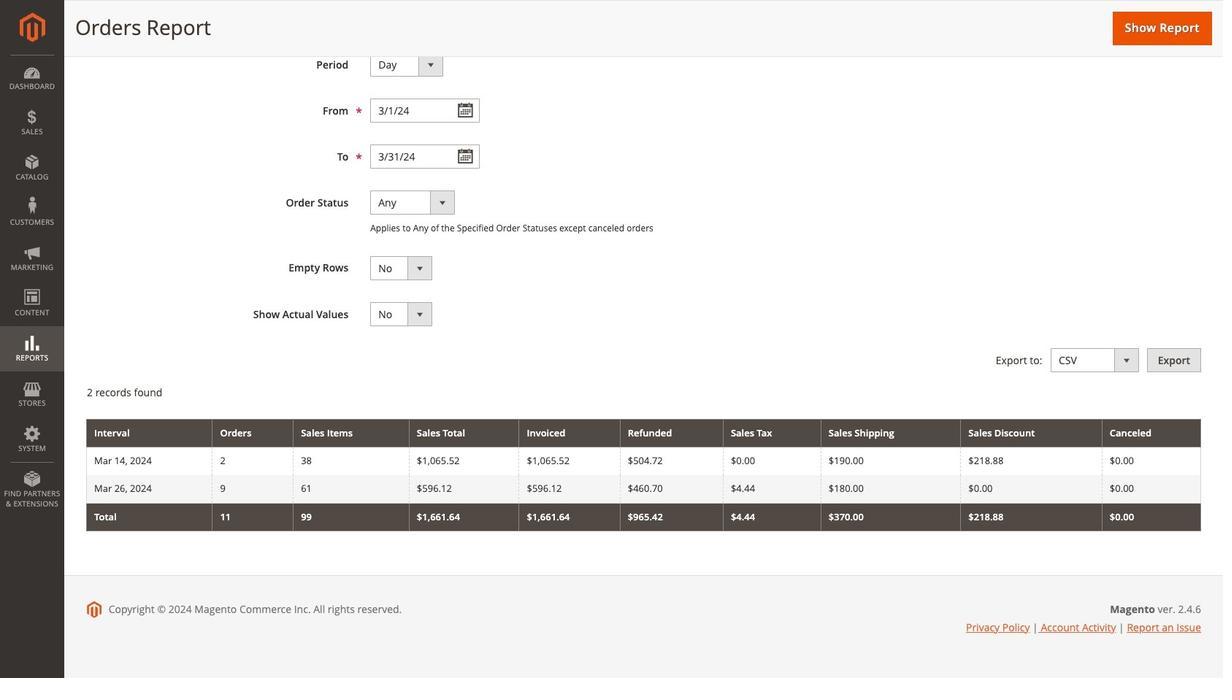 Task type: describe. For each thing, give the bounding box(es) containing it.
magento admin panel image
[[19, 12, 45, 42]]



Task type: locate. For each thing, give the bounding box(es) containing it.
menu bar
[[0, 55, 64, 517]]

None text field
[[371, 145, 480, 169]]

None text field
[[371, 99, 480, 123]]



